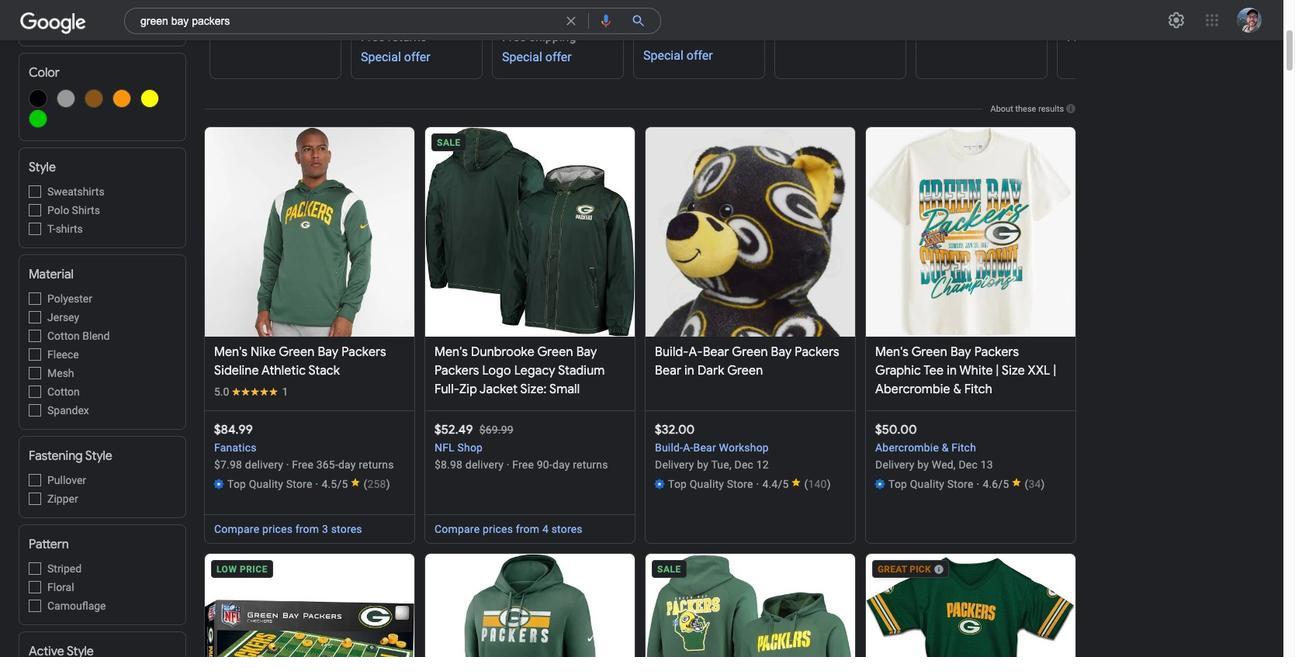 Task type: describe. For each thing, give the bounding box(es) containing it.
-
[[1168, 9, 1172, 24]]

90-
[[537, 459, 553, 471]]

· for $84.99
[[316, 478, 319, 491]]

& inside men's green bay packers graphic tee in white | size xxl | abercrombie & fitch
[[954, 382, 962, 397]]

4.6/5
[[983, 478, 1009, 491]]

wed,
[[932, 459, 956, 471]]

graphic
[[876, 363, 921, 379]]

$
[[38, 11, 44, 23]]

returns inside "$84.99 fanatics $7.98 delivery · free 365-day returns"
[[359, 459, 394, 471]]

the
[[502, 9, 523, 24]]

pattern
[[29, 537, 69, 553]]

1 | from the left
[[996, 363, 999, 379]]

1
[[282, 386, 288, 398]]

striped link
[[29, 561, 176, 577]]

in inside build-a-bear green bay packers bear in dark green
[[685, 363, 695, 379]]

by inside $50.00 abercrombie & fitch delivery by wed, dec 13
[[918, 459, 929, 471]]

athletic
[[262, 363, 306, 379]]

the gld shop free shipping
[[502, 9, 581, 44]]

cotton blend
[[47, 330, 110, 342]]

) for men's green bay packers graphic tee in white | size xxl | abercrombie & fitch
[[1041, 478, 1045, 491]]

t-shirts link
[[29, 221, 176, 237]]

$84.99 fanatics $7.98 delivery · free 365-day returns
[[214, 422, 394, 471]]

delivery inside $52.49 $69.99 nfl shop $8.98 delivery · free 90-day returns
[[466, 459, 504, 471]]

nfl shop link
[[361, 5, 473, 26]]

polyester link
[[29, 291, 176, 307]]

top for $84.99
[[227, 478, 246, 491]]

search by voice image
[[598, 13, 614, 29]]

packers inside men's green bay packers graphic tee in white | size xxl | abercrombie & fitch
[[975, 345, 1019, 360]]

about these results link
[[983, 104, 1076, 114]]

4.5/5
[[322, 478, 348, 491]]

great pick button
[[872, 560, 949, 578]]

offer for middle 'special offer' link
[[545, 50, 572, 64]]

floral link
[[29, 580, 176, 595]]

nfl shop free returns special offer
[[361, 9, 431, 64]]

small
[[550, 382, 580, 397]]

polo shirts link
[[29, 203, 176, 218]]

) for men's nike green bay packers sideline athletic stack performance pullover hoodie
[[386, 478, 390, 491]]

top quality store for $32.00
[[668, 478, 753, 491]]

delivery inside "$84.99 fanatics $7.98 delivery · free 365-day returns"
[[245, 459, 283, 471]]

fastening style
[[29, 449, 112, 464]]

prices for zip
[[483, 523, 513, 536]]

a- inside build-a-bear green bay packers bear in dark green
[[689, 345, 703, 360]]

$84.99
[[214, 422, 253, 438]]

performance
[[214, 382, 289, 397]]

fitch inside men's green bay packers graphic tee in white | size xxl | abercrombie & fitch
[[965, 382, 993, 397]]

men's green bay packers graphic tee in white | size xxl | abercrombie & fitch
[[876, 345, 1057, 397]]

1 vertical spatial pullover
[[47, 474, 86, 487]]

white
[[960, 363, 993, 379]]

brown image
[[85, 89, 103, 108]]

jersey link
[[29, 310, 176, 325]]

shop inside $52.49 $69.99 nfl shop $8.98 delivery · free 90-day returns
[[458, 442, 483, 454]]

delivery inside $32.00 build-a-bear workshop delivery by tue, dec 12
[[655, 459, 694, 471]]

spandex
[[47, 404, 89, 417]]

2 | from the left
[[1054, 363, 1057, 379]]

cotton blend link
[[29, 328, 176, 344]]

logo
[[482, 363, 511, 379]]

top quality store button for $32.00
[[654, 476, 753, 493]]

era
[[247, 9, 265, 24]]

& inside $50.00 abercrombie & fitch delivery by wed, dec 13
[[942, 442, 949, 454]]

1 horizontal spatial sale
[[657, 564, 681, 575]]

stores for hoodie
[[331, 523, 362, 536]]

sideline
[[214, 363, 259, 379]]

more info image
[[1066, 104, 1076, 113]]

258
[[368, 478, 386, 491]]

bay inside men's dunbrooke green bay packers logo legacy stadium full-zip jacket size: small
[[576, 345, 597, 360]]

these
[[1016, 104, 1037, 114]]

packers inside men's dunbrooke green bay packers logo legacy stadium full-zip jacket size: small
[[435, 363, 479, 379]]

day inside "$84.99 fanatics $7.98 delivery · free 365-day returns"
[[338, 459, 356, 471]]

spandex link
[[29, 403, 176, 418]]

store for $84.99
[[286, 478, 312, 491]]

1 vertical spatial style
[[85, 449, 112, 464]]

size:
[[520, 382, 547, 397]]

delivery inside $50.00 abercrombie & fitch delivery by wed, dec 13
[[876, 459, 915, 471]]

floral
[[47, 581, 74, 594]]

0 horizontal spatial sale
[[437, 137, 461, 148]]

seller rating image for men's green bay packers graphic tee in white | size xxl | abercrombie & fitch
[[1013, 478, 1022, 487]]

free inside "$84.99 fanatics $7.98 delivery · free 365-day returns"
[[292, 459, 314, 471]]

stores for jacket
[[552, 523, 583, 536]]

shop inside the packers pro shop - official free shipping
[[1137, 9, 1165, 24]]

day inside $52.49 $69.99 nfl shop $8.98 delivery · free 90-day returns
[[553, 459, 570, 471]]

men's nike green bay packers sideline athletic stack performance pullover hoodie
[[214, 345, 386, 397]]

camouflage
[[47, 600, 106, 612]]

mesh link
[[29, 366, 176, 381]]

sweatshirts link
[[29, 184, 176, 199]]

$8.98
[[435, 459, 463, 471]]

a- inside $32.00 build-a-bear workshop delivery by tue, dec 12
[[683, 442, 694, 454]]

material
[[29, 267, 74, 283]]

top for $32.00
[[668, 478, 687, 491]]

$7.98
[[214, 459, 242, 471]]

xxl
[[1028, 363, 1051, 379]]

jacket
[[480, 382, 518, 397]]

pullover inside the men's nike green bay packers sideline athletic stack performance pullover hoodie
[[292, 382, 337, 397]]

cap
[[268, 9, 290, 24]]

special for middle 'special offer' link
[[502, 50, 542, 64]]

( for build-a-bear green bay packers bear in dark green
[[804, 478, 808, 491]]

bay inside men's green bay packers graphic tee in white | size xxl | abercrombie & fitch
[[951, 345, 972, 360]]

special offer link for nfl shop
[[361, 49, 473, 66]]

4
[[543, 523, 549, 536]]

green image
[[29, 109, 47, 128]]

packers inside the packers pro shop - official free shipping
[[1067, 9, 1112, 24]]

the gld shop link
[[502, 5, 614, 26]]

special inside nfl shop free returns special offer
[[361, 50, 401, 64]]

) for build-a-bear green bay packers bear in dark green
[[827, 478, 831, 491]]

new
[[220, 9, 244, 24]]

compare for full-
[[435, 523, 480, 536]]

zipper
[[47, 493, 78, 505]]

build-a-bear green bay packers bear in dark green
[[655, 345, 840, 379]]

shop inside the gld shop free shipping
[[552, 9, 581, 24]]

legacy
[[514, 363, 556, 379]]

seller rating image for build-a-bear green bay packers bear in dark green
[[792, 478, 801, 487]]

free inside the gld shop free shipping
[[502, 29, 526, 44]]

camouflage link
[[29, 598, 176, 614]]

green inside men's dunbrooke green bay packers logo legacy stadium full-zip jacket size: small
[[537, 345, 573, 360]]

t-shirts
[[47, 223, 83, 235]]

build- inside $32.00 build-a-bear workshop delivery by tue, dec 12
[[655, 442, 683, 454]]

shipping inside the gld shop free shipping
[[529, 29, 576, 44]]

top quality store button for $84.99
[[213, 476, 312, 493]]

sweatshirts
[[47, 186, 105, 198]]

140
[[808, 478, 827, 491]]

orange image
[[113, 89, 131, 108]]

3
[[322, 523, 328, 536]]

1 horizontal spatial special offer link
[[502, 49, 614, 66]]

workshop
[[719, 442, 769, 454]]

delivery by wed, dec 13 link
[[876, 456, 993, 473]]

nfl inside $52.49 $69.99 nfl shop $8.98 delivery · free 90-day returns
[[435, 442, 455, 454]]

men's dunbrooke green bay packers logo legacy stadium full-zip jacket size: small
[[435, 345, 605, 397]]

compare for performance
[[214, 523, 259, 536]]

green inside the men's nike green bay packers sideline athletic stack performance pullover hoodie
[[279, 345, 315, 360]]

( 34 )
[[1025, 478, 1045, 491]]

men's dunbrooke green bay packers logo legacy stadium full-zip jacket size: small link
[[435, 343, 626, 401]]

in inside men's green bay packers graphic tee in white | size xxl | abercrombie & fitch
[[947, 363, 957, 379]]

new era cap
[[220, 9, 290, 24]]

official
[[1175, 9, 1213, 24]]

pick
[[910, 564, 931, 575]]



Task type: vqa. For each thing, say whether or not it's contained in the screenshot.
mountains
no



Task type: locate. For each thing, give the bounding box(es) containing it.
top quality store down $7.98 delivery · free 365-day returns link
[[227, 478, 312, 491]]

1 vertical spatial abercrombie
[[876, 442, 939, 454]]

0 horizontal spatial pullover
[[47, 474, 86, 487]]

gld
[[526, 9, 549, 24]]

top quality store button for $50.00
[[874, 476, 974, 493]]

packers pro shop - official link
[[1067, 5, 1213, 26]]

0 horizontal spatial |
[[996, 363, 999, 379]]

fitch inside $50.00 abercrombie & fitch delivery by wed, dec 13
[[952, 442, 976, 454]]

top quality store button down $7.98
[[213, 476, 312, 493]]

1 horizontal spatial special offer
[[643, 48, 713, 63]]

quality for $50.00
[[910, 478, 945, 491]]

special for 'special offer' link associated with gatorade
[[643, 48, 684, 63]]

special offer down the gld shop free shipping
[[502, 50, 572, 64]]

stores right 4
[[552, 523, 583, 536]]

2 shipping from the left
[[1094, 29, 1141, 44]]

hoodie
[[340, 382, 382, 397]]

men's up the graphic
[[876, 345, 909, 360]]

Search search field
[[140, 12, 557, 33]]

1 top quality store from the left
[[227, 478, 312, 491]]

12
[[757, 459, 769, 471]]

· left 365-
[[286, 459, 289, 471]]

0 horizontal spatial delivery
[[655, 459, 694, 471]]

special offer
[[643, 48, 713, 63], [502, 50, 572, 64]]

2 horizontal spatial top quality store button
[[874, 476, 974, 493]]

by left wed,
[[918, 459, 929, 471]]

1 horizontal spatial special
[[502, 50, 542, 64]]

1 vertical spatial bear
[[655, 363, 682, 379]]

1 horizontal spatial store
[[727, 478, 753, 491]]

men's for men's dunbrooke green bay packers logo legacy stadium full-zip jacket size: small
[[435, 345, 468, 360]]

dec inside $32.00 build-a-bear workshop delivery by tue, dec 12
[[735, 459, 754, 471]]

2 horizontal spatial (
[[1025, 478, 1029, 491]]

in
[[685, 363, 695, 379], [947, 363, 957, 379]]

$50.00 abercrombie & fitch delivery by wed, dec 13
[[876, 422, 993, 471]]

special down the gld shop free shipping
[[502, 50, 542, 64]]

&
[[954, 382, 962, 397], [942, 442, 949, 454]]

2 top quality store button from the left
[[654, 476, 753, 493]]

2 quality from the left
[[690, 478, 724, 491]]

1 horizontal spatial pullover
[[292, 382, 337, 397]]

$32.00
[[655, 422, 695, 438]]

quality for $84.99
[[249, 478, 283, 491]]

delivery down fanatics
[[245, 459, 283, 471]]

$52.49 $69.99 nfl shop $8.98 delivery · free 90-day returns
[[435, 422, 608, 471]]

dec down workshop at the bottom right
[[735, 459, 754, 471]]

0 vertical spatial a-
[[689, 345, 703, 360]]

0 horizontal spatial style
[[29, 160, 56, 175]]

2 horizontal spatial special
[[643, 48, 684, 63]]

top quality store down delivery by tue, dec 12 link
[[668, 478, 753, 491]]

by
[[697, 459, 709, 471], [918, 459, 929, 471]]

shirts
[[56, 223, 83, 235]]

returns inside nfl shop free returns special offer
[[388, 29, 427, 44]]

store for $50.00
[[948, 478, 974, 491]]

special down search search field
[[361, 50, 401, 64]]

store
[[286, 478, 312, 491], [727, 478, 753, 491], [948, 478, 974, 491]]

by inside $32.00 build-a-bear workshop delivery by tue, dec 12
[[697, 459, 709, 471]]

men's up "full-" on the left
[[435, 345, 468, 360]]

free down the
[[502, 29, 526, 44]]

men's green bay packers graphic tee in white | size xxl | abercrombie & fitch link
[[876, 343, 1066, 401]]

prices left 4
[[483, 523, 513, 536]]

1 horizontal spatial dec
[[959, 459, 978, 471]]

1 delivery from the left
[[245, 459, 283, 471]]

offer down nfl shop link
[[404, 50, 431, 64]]

special offer link down the gld shop free shipping
[[502, 49, 614, 66]]

34
[[1029, 478, 1041, 491]]

shipping down pro
[[1094, 29, 1141, 44]]

1 horizontal spatial stores
[[552, 523, 583, 536]]

returns right "90-" on the left
[[573, 459, 608, 471]]

2 store from the left
[[727, 478, 753, 491]]

green inside men's green bay packers graphic tee in white | size xxl | abercrombie & fitch
[[912, 345, 948, 360]]

2 day from the left
[[553, 459, 570, 471]]

1 horizontal spatial shipping
[[1094, 29, 1141, 44]]

store down tue,
[[727, 478, 753, 491]]

dec inside $50.00 abercrombie & fitch delivery by wed, dec 13
[[959, 459, 978, 471]]

2 horizontal spatial offer
[[687, 48, 713, 63]]

0 horizontal spatial in
[[685, 363, 695, 379]]

low
[[217, 564, 237, 575]]

cotton down mesh
[[47, 386, 80, 398]]

special offer link down nfl shop link
[[361, 49, 473, 66]]

top quality store button down delivery by wed, dec 13 link
[[874, 476, 974, 493]]

delivery down "$50.00"
[[876, 459, 915, 471]]

abercrombie down "$50.00"
[[876, 442, 939, 454]]

0 horizontal spatial offer
[[404, 50, 431, 64]]

bear
[[703, 345, 729, 360], [655, 363, 682, 379], [694, 442, 716, 454]]

special offer for middle 'special offer' link
[[502, 50, 572, 64]]

1 horizontal spatial delivery
[[876, 459, 915, 471]]

0 horizontal spatial top quality store button
[[213, 476, 312, 493]]

nfl
[[361, 9, 383, 24], [435, 442, 455, 454]]

( right seller rating icon
[[364, 478, 368, 491]]

0 horizontal spatial seller rating image
[[792, 478, 801, 487]]

) right 4.4/5
[[827, 478, 831, 491]]

365-
[[316, 459, 338, 471]]

free down nfl shop link
[[361, 29, 385, 44]]

cotton link
[[29, 384, 176, 400]]

1 vertical spatial build-
[[655, 442, 683, 454]]

offer inside nfl shop free returns special offer
[[404, 50, 431, 64]]

bay inside build-a-bear green bay packers bear in dark green
[[771, 345, 792, 360]]

0 horizontal spatial dec
[[735, 459, 754, 471]]

nfl inside nfl shop free returns special offer
[[361, 9, 383, 24]]

seller rating image left 34 on the right of the page
[[1013, 478, 1022, 487]]

0 horizontal spatial stores
[[331, 523, 362, 536]]

0 vertical spatial abercrombie
[[876, 382, 951, 397]]

quality down $7.98 delivery · free 365-day returns link
[[249, 478, 283, 491]]

delivery down $32.00
[[655, 459, 694, 471]]

abercrombie
[[876, 382, 951, 397], [876, 442, 939, 454]]

2 horizontal spatial )
[[1041, 478, 1045, 491]]

compare up low price
[[214, 523, 259, 536]]

men's inside men's dunbrooke green bay packers logo legacy stadium full-zip jacket size: small
[[435, 345, 468, 360]]

black image
[[29, 89, 47, 108]]

$69.99
[[479, 424, 514, 436]]

1 vertical spatial cotton
[[47, 386, 80, 398]]

1 vertical spatial a-
[[683, 442, 694, 454]]

3 ) from the left
[[1041, 478, 1045, 491]]

top down delivery by tue, dec 12 link
[[668, 478, 687, 491]]

quality for $32.00
[[690, 478, 724, 491]]

seller rating image
[[792, 478, 801, 487], [1013, 478, 1022, 487]]

1 store from the left
[[286, 478, 312, 491]]

1 horizontal spatial offer
[[545, 50, 572, 64]]

0 horizontal spatial store
[[286, 478, 312, 491]]

seller rating image
[[351, 478, 361, 487]]

1 shipping from the left
[[529, 29, 576, 44]]

0 horizontal spatial from
[[296, 523, 319, 536]]

packers pro shop - official free shipping
[[1067, 9, 1213, 44]]

2 prices from the left
[[483, 523, 513, 536]]

returns down nfl shop link
[[388, 29, 427, 44]]

stadium
[[558, 363, 605, 379]]

13
[[981, 459, 993, 471]]

2 horizontal spatial men's
[[876, 345, 909, 360]]

2 horizontal spatial special offer link
[[643, 47, 755, 64]]

stack
[[309, 363, 340, 379]]

0 horizontal spatial special offer
[[502, 50, 572, 64]]

0 horizontal spatial delivery
[[245, 459, 283, 471]]

0 vertical spatial pullover
[[292, 382, 337, 397]]

top quality store
[[227, 478, 312, 491], [668, 478, 753, 491], [889, 478, 974, 491]]

style
[[29, 160, 56, 175], [85, 449, 112, 464]]

1 seller rating image from the left
[[792, 478, 801, 487]]

3 men's from the left
[[876, 345, 909, 360]]

men's inside the men's nike green bay packers sideline athletic stack performance pullover hoodie
[[214, 345, 248, 360]]

build- inside build-a-bear green bay packers bear in dark green
[[655, 345, 689, 360]]

1 ( from the left
[[364, 478, 368, 491]]

compare prices from 4 stores
[[435, 523, 583, 536]]

1 abercrombie from the top
[[876, 382, 951, 397]]

1 horizontal spatial quality
[[690, 478, 724, 491]]

2 build- from the top
[[655, 442, 683, 454]]

free left 365-
[[292, 459, 314, 471]]

1 horizontal spatial nfl
[[435, 442, 455, 454]]

polo shirts
[[47, 204, 100, 217]]

1 cotton from the top
[[47, 330, 80, 342]]

prices
[[262, 523, 293, 536], [483, 523, 513, 536]]

|
[[996, 363, 999, 379], [1054, 363, 1057, 379]]

2 top from the left
[[668, 478, 687, 491]]

bear inside $32.00 build-a-bear workshop delivery by tue, dec 12
[[694, 442, 716, 454]]

0 vertical spatial build-
[[655, 345, 689, 360]]

special offer link for gatorade
[[643, 47, 755, 64]]

gray image
[[57, 89, 75, 108]]

1 horizontal spatial (
[[804, 478, 808, 491]]

0 horizontal spatial special offer link
[[361, 49, 473, 66]]

results
[[1039, 104, 1064, 114]]

0 vertical spatial fitch
[[965, 382, 993, 397]]

free inside the packers pro shop - official free shipping
[[1067, 29, 1091, 44]]

in right tee
[[947, 363, 957, 379]]

2 seller rating image from the left
[[1013, 478, 1022, 487]]

1 delivery from the left
[[655, 459, 694, 471]]

fastening
[[29, 449, 83, 464]]

1 top quality store button from the left
[[213, 476, 312, 493]]

cotton for cotton blend
[[47, 330, 80, 342]]

3 ( from the left
[[1025, 478, 1029, 491]]

a- up dark
[[689, 345, 703, 360]]

tee
[[924, 363, 944, 379]]

store for $32.00
[[727, 478, 753, 491]]

pullover link
[[29, 473, 176, 488]]

free down packers pro shop - official link
[[1067, 29, 1091, 44]]

( right 4.6/5
[[1025, 478, 1029, 491]]

) right 4.6/5
[[1041, 478, 1045, 491]]

stores right 3
[[331, 523, 362, 536]]

shipping inside the packers pro shop - official free shipping
[[1094, 29, 1141, 44]]

1 horizontal spatial day
[[553, 459, 570, 471]]

gatorade
[[643, 9, 694, 24]]

1 horizontal spatial )
[[827, 478, 831, 491]]

0 horizontal spatial )
[[386, 478, 390, 491]]

3 store from the left
[[948, 478, 974, 491]]

0 vertical spatial &
[[954, 382, 962, 397]]

by left tue,
[[697, 459, 709, 471]]

0 horizontal spatial (
[[364, 478, 368, 491]]

1 horizontal spatial |
[[1054, 363, 1057, 379]]

store down wed,
[[948, 478, 974, 491]]

compare down $8.98
[[435, 523, 480, 536]]

0 horizontal spatial prices
[[262, 523, 293, 536]]

polo
[[47, 204, 69, 217]]

· inside "$84.99 fanatics $7.98 delivery · free 365-day returns"
[[286, 459, 289, 471]]

1 stores from the left
[[331, 523, 362, 536]]

pullover
[[292, 382, 337, 397], [47, 474, 86, 487]]

0 horizontal spatial special
[[361, 50, 401, 64]]

fitch up wed,
[[952, 442, 976, 454]]

a- down $32.00
[[683, 442, 694, 454]]

3 bay from the left
[[771, 345, 792, 360]]

1 horizontal spatial from
[[516, 523, 540, 536]]

packers
[[1067, 9, 1112, 24], [342, 345, 386, 360], [795, 345, 840, 360], [975, 345, 1019, 360], [435, 363, 479, 379]]

offer
[[687, 48, 713, 63], [404, 50, 431, 64], [545, 50, 572, 64]]

1 in from the left
[[685, 363, 695, 379]]

fleece
[[47, 349, 79, 361]]

) right seller rating icon
[[386, 478, 390, 491]]

offer down gatorade link
[[687, 48, 713, 63]]

men's inside men's green bay packers graphic tee in white | size xxl | abercrombie & fitch
[[876, 345, 909, 360]]

2 by from the left
[[918, 459, 929, 471]]

3 top quality store button from the left
[[874, 476, 974, 493]]

top quality store down delivery by wed, dec 13 link
[[889, 478, 974, 491]]

0 vertical spatial style
[[29, 160, 56, 175]]

1 bay from the left
[[318, 345, 339, 360]]

abercrombie inside $50.00 abercrombie & fitch delivery by wed, dec 13
[[876, 442, 939, 454]]

bear left dark
[[655, 363, 682, 379]]

top quality store for $84.99
[[227, 478, 312, 491]]

store down $7.98 delivery · free 365-day returns link
[[286, 478, 312, 491]]

bay inside the men's nike green bay packers sideline athletic stack performance pullover hoodie
[[318, 345, 339, 360]]

special offer for 'special offer' link associated with gatorade
[[643, 48, 713, 63]]

2 cotton from the top
[[47, 386, 80, 398]]

style up sweatshirts
[[29, 160, 56, 175]]

1 horizontal spatial top
[[668, 478, 687, 491]]

google image
[[20, 12, 87, 34]]

men's up the sideline at the bottom left of page
[[214, 345, 248, 360]]

fleece link
[[29, 347, 176, 362]]

1 men's from the left
[[214, 345, 248, 360]]

· left 4.5/5
[[316, 478, 319, 491]]

3 top from the left
[[889, 478, 907, 491]]

shipping down the gld shop link
[[529, 29, 576, 44]]

bear up delivery by tue, dec 12 link
[[694, 442, 716, 454]]

men's for men's green bay packers graphic tee in white | size xxl | abercrombie & fitch
[[876, 345, 909, 360]]

0 horizontal spatial day
[[338, 459, 356, 471]]

3 quality from the left
[[910, 478, 945, 491]]

1 top from the left
[[227, 478, 246, 491]]

free inside nfl shop free returns special offer
[[361, 29, 385, 44]]

free left "90-" on the left
[[512, 459, 534, 471]]

2 abercrombie from the top
[[876, 442, 939, 454]]

from left 4
[[516, 523, 540, 536]]

· for $50.00
[[977, 478, 980, 491]]

packers inside build-a-bear green bay packers bear in dark green
[[795, 345, 840, 360]]

1 dec from the left
[[735, 459, 754, 471]]

$7.98 delivery · free 365-day returns link
[[214, 456, 394, 473]]

0 horizontal spatial &
[[942, 442, 949, 454]]

2 ) from the left
[[827, 478, 831, 491]]

pullover down stack
[[292, 382, 337, 397]]

| right xxl
[[1054, 363, 1057, 379]]

shop
[[386, 9, 415, 24], [552, 9, 581, 24], [1137, 9, 1165, 24], [458, 442, 483, 454]]

offer down the gld shop free shipping
[[545, 50, 572, 64]]

compare prices from 3 stores
[[214, 523, 362, 536]]

1 horizontal spatial &
[[954, 382, 962, 397]]

1 vertical spatial fitch
[[952, 442, 976, 454]]

day
[[338, 459, 356, 471], [553, 459, 570, 471]]

fitch down white
[[965, 382, 993, 397]]

1 quality from the left
[[249, 478, 283, 491]]

1 horizontal spatial style
[[85, 449, 112, 464]]

top quality store for $50.00
[[889, 478, 974, 491]]

2 from from the left
[[516, 523, 540, 536]]

1 horizontal spatial delivery
[[466, 459, 504, 471]]

2 delivery from the left
[[876, 459, 915, 471]]

None search field
[[0, 0, 661, 36]]

0 vertical spatial bear
[[703, 345, 729, 360]]

cotton for cotton
[[47, 386, 80, 398]]

2 vertical spatial bear
[[694, 442, 716, 454]]

0 horizontal spatial quality
[[249, 478, 283, 491]]

0 vertical spatial cotton
[[47, 330, 80, 342]]

1 vertical spatial nfl
[[435, 442, 455, 454]]

0 vertical spatial nfl
[[361, 9, 383, 24]]

bear up dark
[[703, 345, 729, 360]]

4.4/5
[[763, 478, 789, 491]]

top quality store button down delivery by tue, dec 12 link
[[654, 476, 753, 493]]

fitch
[[965, 382, 993, 397], [952, 442, 976, 454]]

(
[[364, 478, 368, 491], [804, 478, 808, 491], [1025, 478, 1029, 491]]

dunbrooke
[[471, 345, 535, 360]]

in left dark
[[685, 363, 695, 379]]

$32.00 build-a-bear workshop delivery by tue, dec 12
[[655, 422, 769, 471]]

1 horizontal spatial men's
[[435, 345, 468, 360]]

1 vertical spatial &
[[942, 442, 949, 454]]

1 from from the left
[[296, 523, 319, 536]]

clear image
[[564, 9, 579, 33]]

yellow image
[[140, 89, 159, 108]]

seller rating image right 4.4/5
[[792, 478, 801, 487]]

1 prices from the left
[[262, 523, 293, 536]]

0 horizontal spatial by
[[697, 459, 709, 471]]

top down $7.98
[[227, 478, 246, 491]]

0 horizontal spatial compare
[[214, 523, 259, 536]]

compare
[[214, 523, 259, 536], [435, 523, 480, 536]]

men's for men's nike green bay packers sideline athletic stack performance pullover hoodie
[[214, 345, 248, 360]]

free inside $52.49 $69.99 nfl shop $8.98 delivery · free 90-day returns
[[512, 459, 534, 471]]

1 day from the left
[[338, 459, 356, 471]]

1 horizontal spatial prices
[[483, 523, 513, 536]]

1 compare from the left
[[214, 523, 259, 536]]

2 horizontal spatial top
[[889, 478, 907, 491]]

returns
[[388, 29, 427, 44], [359, 459, 394, 471], [573, 459, 608, 471]]

1 horizontal spatial seller rating image
[[1013, 478, 1022, 487]]

1 ) from the left
[[386, 478, 390, 491]]

build-a-bear green bay packers bear in dark green link
[[655, 343, 846, 383]]

1 horizontal spatial in
[[947, 363, 957, 379]]

shirts
[[72, 204, 100, 217]]

pullover up zipper
[[47, 474, 86, 487]]

2 ( from the left
[[804, 478, 808, 491]]

returns inside $52.49 $69.99 nfl shop $8.98 delivery · free 90-day returns
[[573, 459, 608, 471]]

from for hoodie
[[296, 523, 319, 536]]

a-
[[689, 345, 703, 360], [683, 442, 694, 454]]

1 by from the left
[[697, 459, 709, 471]]

2 horizontal spatial quality
[[910, 478, 945, 491]]

zip
[[459, 382, 477, 397]]

polyester
[[47, 293, 92, 305]]

2 delivery from the left
[[466, 459, 504, 471]]

special down gatorade
[[643, 48, 684, 63]]

dec left 13
[[959, 459, 978, 471]]

packers inside the men's nike green bay packers sideline athletic stack performance pullover hoodie
[[342, 345, 386, 360]]

2 men's from the left
[[435, 345, 468, 360]]

2 bay from the left
[[576, 345, 597, 360]]

quality
[[249, 478, 283, 491], [690, 478, 724, 491], [910, 478, 945, 491]]

5 out of 5 stars image
[[232, 387, 279, 396], [232, 387, 279, 396]]

2 in from the left
[[947, 363, 957, 379]]

returns up the 258
[[359, 459, 394, 471]]

4 bay from the left
[[951, 345, 972, 360]]

3 top quality store from the left
[[889, 478, 974, 491]]

· inside $52.49 $69.99 nfl shop $8.98 delivery · free 90-day returns
[[507, 459, 510, 471]]

delivery
[[245, 459, 283, 471], [466, 459, 504, 471]]

( for men's green bay packers graphic tee in white | size xxl | abercrombie & fitch
[[1025, 478, 1029, 491]]

2 stores from the left
[[552, 523, 583, 536]]

nike
[[251, 345, 276, 360]]

from for jacket
[[516, 523, 540, 536]]

1 horizontal spatial by
[[918, 459, 929, 471]]

· left "90-" on the left
[[507, 459, 510, 471]]

2 horizontal spatial store
[[948, 478, 974, 491]]

price
[[240, 564, 268, 575]]

0 vertical spatial sale
[[437, 137, 461, 148]]

1 horizontal spatial compare
[[435, 523, 480, 536]]

from left 3
[[296, 523, 319, 536]]

delivery
[[655, 459, 694, 471], [876, 459, 915, 471]]

prices for pullover
[[262, 523, 293, 536]]

quality down delivery by wed, dec 13 link
[[910, 478, 945, 491]]

1 horizontal spatial top quality store button
[[654, 476, 753, 493]]

· left 4.6/5
[[977, 478, 980, 491]]

prices up price
[[262, 523, 293, 536]]

zipper link
[[29, 491, 176, 507]]

0 horizontal spatial shipping
[[529, 29, 576, 44]]

1 build- from the top
[[655, 345, 689, 360]]

$8.98 delivery · free 90-day returns link
[[435, 456, 608, 473]]

None text field
[[48, 8, 67, 26], [112, 8, 132, 26], [48, 8, 67, 26], [112, 8, 132, 26]]

& up wed,
[[942, 442, 949, 454]]

1 horizontal spatial top quality store
[[668, 478, 753, 491]]

· for $32.00
[[756, 478, 759, 491]]

0 horizontal spatial men's
[[214, 345, 248, 360]]

0 horizontal spatial top quality store
[[227, 478, 312, 491]]

2 compare from the left
[[435, 523, 480, 536]]

quality down delivery by tue, dec 12 link
[[690, 478, 724, 491]]

offer for 'special offer' link associated with gatorade
[[687, 48, 713, 63]]

( 140 )
[[804, 478, 831, 491]]

delivery right $8.98
[[466, 459, 504, 471]]

pro
[[1115, 9, 1134, 24]]

shop inside nfl shop free returns special offer
[[386, 9, 415, 24]]

special offer down gatorade
[[643, 48, 713, 63]]

| left the size
[[996, 363, 999, 379]]

top for $50.00
[[889, 478, 907, 491]]

abercrombie down the graphic
[[876, 382, 951, 397]]

great
[[878, 564, 907, 575]]

abercrombie inside men's green bay packers graphic tee in white | size xxl | abercrombie & fitch
[[876, 382, 951, 397]]

0 horizontal spatial top
[[227, 478, 246, 491]]

2 top quality store from the left
[[668, 478, 753, 491]]

2 dec from the left
[[959, 459, 978, 471]]

special offer link down gatorade link
[[643, 47, 755, 64]]

1 vertical spatial sale
[[657, 564, 681, 575]]

( right 4.4/5
[[804, 478, 808, 491]]

cotton down "jersey"
[[47, 330, 80, 342]]

( for men's nike green bay packers sideline athletic stack performance pullover hoodie
[[364, 478, 368, 491]]

& down white
[[954, 382, 962, 397]]

2 horizontal spatial top quality store
[[889, 478, 974, 491]]

dark
[[698, 363, 725, 379]]

· left 4.4/5
[[756, 478, 759, 491]]

top down delivery by wed, dec 13 link
[[889, 478, 907, 491]]

style up pullover link
[[85, 449, 112, 464]]

0 horizontal spatial nfl
[[361, 9, 383, 24]]

fanatics
[[214, 442, 257, 454]]



